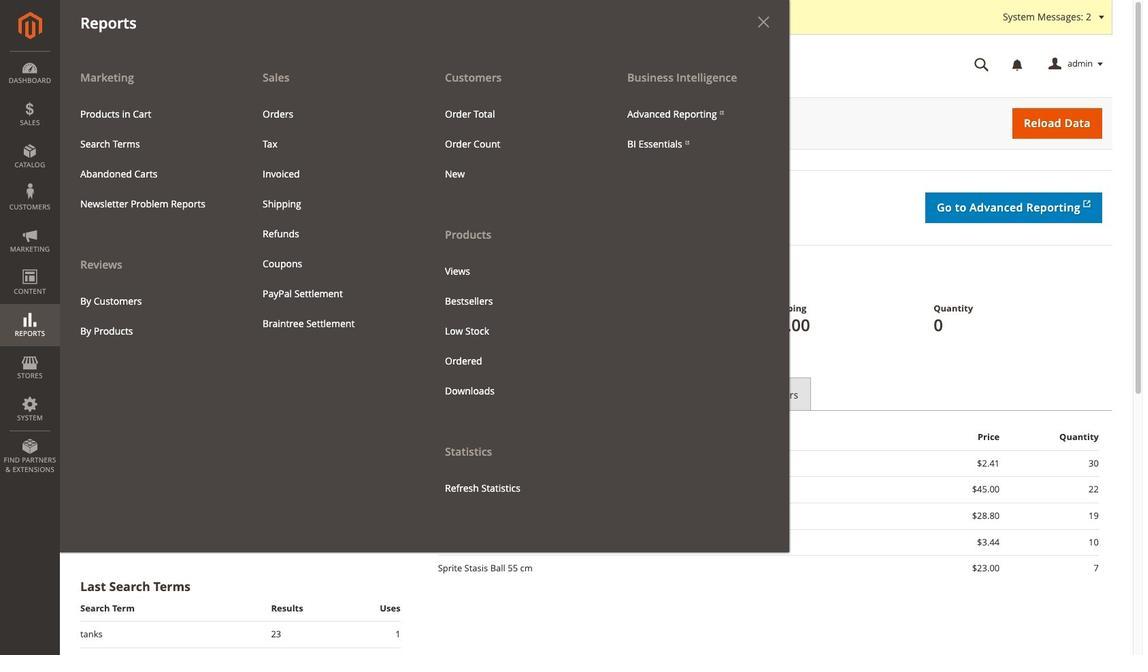Task type: locate. For each thing, give the bounding box(es) containing it.
menu bar
[[0, 0, 790, 553]]

menu
[[60, 63, 790, 553], [60, 63, 242, 346], [425, 63, 607, 503], [70, 99, 232, 219], [253, 99, 415, 339], [435, 99, 597, 189], [618, 99, 780, 159], [435, 256, 597, 406], [70, 286, 232, 346]]



Task type: vqa. For each thing, say whether or not it's contained in the screenshot.
Text Box
no



Task type: describe. For each thing, give the bounding box(es) containing it.
magento admin panel image
[[18, 12, 42, 39]]



